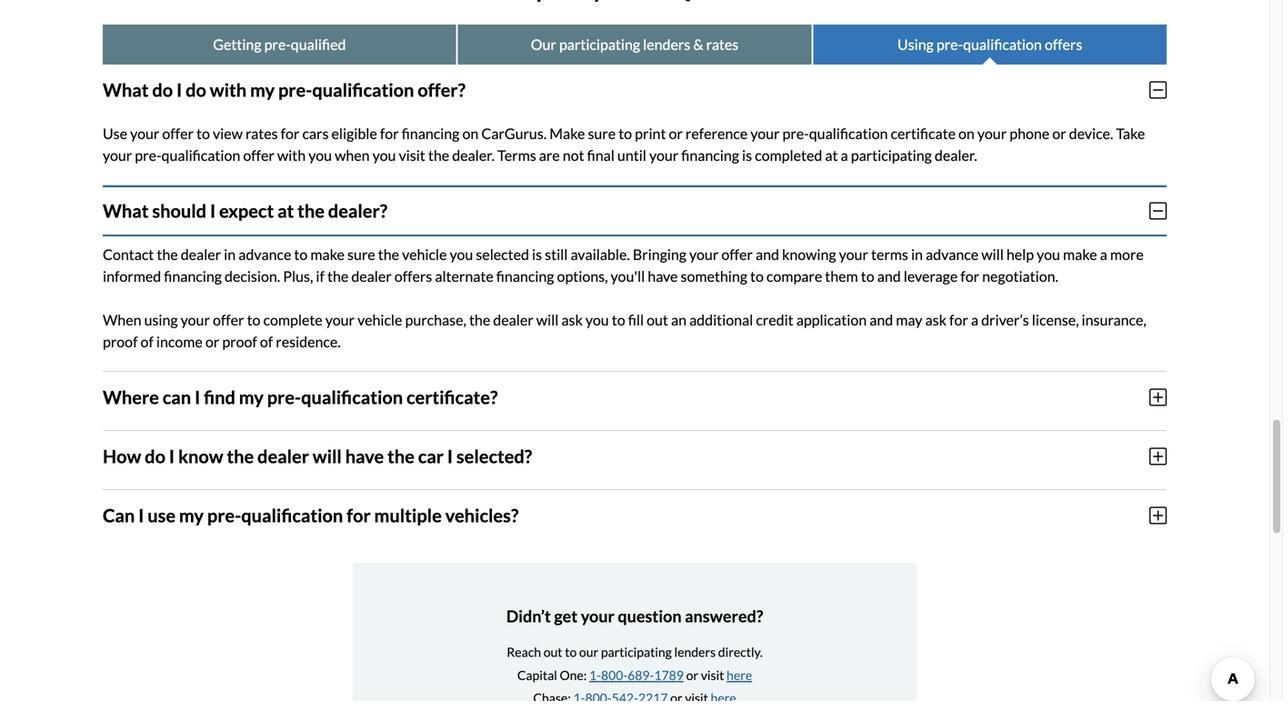 Task type: locate. For each thing, give the bounding box(es) containing it.
proof down the 'when' at the left
[[103, 333, 138, 351]]

your down the print
[[649, 147, 679, 164]]

at
[[825, 147, 838, 164], [278, 200, 294, 222]]

sure
[[588, 125, 616, 142], [348, 246, 375, 263]]

with inside 'use your offer to view rates for cars eligible for financing on cargurus. make sure to print or reference your pre-qualification certificate on your phone or device. take your pre-qualification offer with you when you visit the dealer. terms are not final until your financing is completed at a participating dealer.'
[[277, 147, 306, 164]]

pre- right getting
[[264, 36, 291, 53]]

sure up final
[[588, 125, 616, 142]]

vehicle
[[402, 246, 447, 263], [358, 311, 402, 329]]

2 vertical spatial participating
[[601, 645, 672, 660]]

take
[[1117, 125, 1146, 142]]

plus square image down plus square image on the bottom right of the page
[[1150, 506, 1167, 526]]

1-
[[589, 668, 601, 683]]

didn't
[[506, 606, 551, 626]]

0 horizontal spatial sure
[[348, 246, 375, 263]]

1 plus square image from the top
[[1150, 388, 1167, 408]]

plus square image
[[1150, 388, 1167, 408], [1150, 506, 1167, 526]]

1 vertical spatial rates
[[246, 125, 278, 142]]

dealer down alternate
[[493, 311, 534, 329]]

dealer.
[[452, 147, 495, 164], [935, 147, 978, 164]]

1 horizontal spatial is
[[742, 147, 752, 164]]

offers
[[1045, 36, 1083, 53], [395, 268, 432, 285]]

or inside when using your offer to complete your vehicle purchase, the dealer will ask you to fill out an additional credit application and may ask for a driver's license, insurance, proof of income or proof of residence.
[[205, 333, 219, 351]]

i
[[176, 79, 182, 101], [210, 200, 216, 222], [195, 387, 200, 409], [169, 446, 175, 468], [447, 446, 453, 468], [138, 505, 144, 527]]

use your offer to view rates for cars eligible for financing on cargurus. make sure to print or reference your pre-qualification certificate on your phone or device. take your pre-qualification offer with you when you visit the dealer. terms are not final until your financing is completed at a participating dealer.
[[103, 125, 1146, 164]]

0 horizontal spatial offers
[[395, 268, 432, 285]]

your up residence.
[[325, 311, 355, 329]]

is
[[742, 147, 752, 164], [532, 246, 542, 263]]

0 vertical spatial rates
[[707, 36, 739, 53]]

have left car
[[345, 446, 384, 468]]

rates right the view
[[246, 125, 278, 142]]

for inside contact the dealer in advance to make sure the vehicle you selected is still available. bringing your offer and knowing your terms in advance will help you make a more informed financing decision. plus, if the dealer offers alternate financing options, you'll have something to compare them to and leverage for negotiation.
[[961, 268, 980, 285]]

available.
[[571, 246, 630, 263]]

0 horizontal spatial will
[[313, 446, 342, 468]]

2 in from the left
[[911, 246, 923, 263]]

0 vertical spatial out
[[647, 311, 669, 329]]

sure down dealer?
[[348, 246, 375, 263]]

0 horizontal spatial a
[[841, 147, 848, 164]]

out
[[647, 311, 669, 329], [544, 645, 563, 660]]

2 proof from the left
[[222, 333, 257, 351]]

will down options,
[[536, 311, 559, 329]]

have inside how do i know the dealer will have the car i selected? button
[[345, 446, 384, 468]]

0 horizontal spatial dealer.
[[452, 147, 495, 164]]

1 vertical spatial visit
[[701, 668, 724, 683]]

do inside how do i know the dealer will have the car i selected? button
[[145, 446, 166, 468]]

offer
[[162, 125, 194, 142], [243, 147, 275, 164], [722, 246, 753, 263], [213, 311, 244, 329]]

what for what should i expect at the dealer?
[[103, 200, 149, 222]]

financing down the offer?
[[402, 125, 460, 142]]

0 vertical spatial is
[[742, 147, 752, 164]]

1 vertical spatial participating
[[851, 147, 932, 164]]

the right if
[[327, 268, 349, 285]]

2 of from the left
[[260, 333, 273, 351]]

have down bringing
[[648, 268, 678, 285]]

can i use my pre-qualification for multiple vehicles?
[[103, 505, 519, 527]]

and up compare
[[756, 246, 780, 263]]

a left more
[[1100, 246, 1108, 263]]

1 what from the top
[[103, 79, 149, 101]]

at right "expect"
[[278, 200, 294, 222]]

1 horizontal spatial with
[[277, 147, 306, 164]]

0 horizontal spatial with
[[210, 79, 247, 101]]

i for do
[[176, 79, 182, 101]]

an
[[671, 311, 687, 329]]

additional
[[690, 311, 753, 329]]

for left cars
[[281, 125, 300, 142]]

0 vertical spatial sure
[[588, 125, 616, 142]]

phone
[[1010, 125, 1050, 142]]

on left cargurus.
[[463, 125, 479, 142]]

pre- up should
[[135, 147, 162, 164]]

0 vertical spatial what
[[103, 79, 149, 101]]

will up can i use my pre-qualification for multiple vehicles?
[[313, 446, 342, 468]]

in
[[224, 246, 236, 263], [911, 246, 923, 263]]

1 horizontal spatial advance
[[926, 246, 979, 263]]

offers inside button
[[1045, 36, 1083, 53]]

where can i find my pre-qualification certificate?
[[103, 387, 498, 409]]

offer down decision.
[[213, 311, 244, 329]]

0 horizontal spatial rates
[[246, 125, 278, 142]]

offer left the view
[[162, 125, 194, 142]]

or
[[669, 125, 683, 142], [1053, 125, 1067, 142], [205, 333, 219, 351], [686, 668, 699, 683]]

2 vertical spatial a
[[971, 311, 979, 329]]

what up the contact
[[103, 200, 149, 222]]

1 horizontal spatial will
[[536, 311, 559, 329]]

pre- up cars
[[278, 79, 312, 101]]

rates inside button
[[707, 36, 739, 53]]

the inside when using your offer to complete your vehicle purchase, the dealer will ask you to fill out an additional credit application and may ask for a driver's license, insurance, proof of income or proof of residence.
[[469, 311, 491, 329]]

1 vertical spatial at
[[278, 200, 294, 222]]

1 dealer. from the left
[[452, 147, 495, 164]]

a left driver's
[[971, 311, 979, 329]]

compare
[[767, 268, 823, 285]]

using pre-qualification offers tab panel
[[103, 65, 1167, 549]]

will inside when using your offer to complete your vehicle purchase, the dealer will ask you to fill out an additional credit application and may ask for a driver's license, insurance, proof of income or proof of residence.
[[536, 311, 559, 329]]

is down reference
[[742, 147, 752, 164]]

pre- inside dropdown button
[[278, 79, 312, 101]]

offer up something
[[722, 246, 753, 263]]

to inside reach out to our participating lenders directly. capital one: 1-800-689-1789 or visit here
[[565, 645, 577, 660]]

i for expect
[[210, 200, 216, 222]]

financing up using
[[164, 268, 222, 285]]

or right 1789
[[686, 668, 699, 683]]

device.
[[1069, 125, 1114, 142]]

1 vertical spatial vehicle
[[358, 311, 402, 329]]

offer inside contact the dealer in advance to make sure the vehicle you selected is still available. bringing your offer and knowing your terms in advance will help you make a more informed financing decision. plus, if the dealer offers alternate financing options, you'll have something to compare them to and leverage for negotiation.
[[722, 246, 753, 263]]

0 vertical spatial lenders
[[643, 36, 691, 53]]

1 horizontal spatial rates
[[707, 36, 739, 53]]

of down complete
[[260, 333, 273, 351]]

participating inside button
[[559, 36, 640, 53]]

1 on from the left
[[463, 125, 479, 142]]

until
[[618, 147, 647, 164]]

1 horizontal spatial sure
[[588, 125, 616, 142]]

in up decision.
[[224, 246, 236, 263]]

0 horizontal spatial make
[[311, 246, 345, 263]]

2 vertical spatial and
[[870, 311, 893, 329]]

your left 'phone' on the top of page
[[978, 125, 1007, 142]]

something
[[681, 268, 748, 285]]

car
[[418, 446, 444, 468]]

print
[[635, 125, 666, 142]]

1 vertical spatial sure
[[348, 246, 375, 263]]

1 vertical spatial out
[[544, 645, 563, 660]]

my down getting pre-qualified button
[[250, 79, 275, 101]]

find
[[204, 387, 236, 409]]

qualification
[[963, 36, 1042, 53], [312, 79, 414, 101], [809, 125, 888, 142], [161, 147, 240, 164], [301, 387, 403, 409], [241, 505, 343, 527]]

1 in from the left
[[224, 246, 236, 263]]

or right 'phone' on the top of page
[[1053, 125, 1067, 142]]

vehicle left purchase,
[[358, 311, 402, 329]]

the right purchase,
[[469, 311, 491, 329]]

should
[[152, 200, 207, 222]]

minus square image
[[1150, 80, 1167, 100]]

2 horizontal spatial will
[[982, 246, 1004, 263]]

what up use
[[103, 79, 149, 101]]

what for what do i do with my pre-qualification offer?
[[103, 79, 149, 101]]

for left multiple on the left
[[347, 505, 371, 527]]

dealer
[[181, 246, 221, 263], [351, 268, 392, 285], [493, 311, 534, 329], [257, 446, 309, 468]]

and inside when using your offer to complete your vehicle purchase, the dealer will ask you to fill out an additional credit application and may ask for a driver's license, insurance, proof of income or proof of residence.
[[870, 311, 893, 329]]

participating
[[559, 36, 640, 53], [851, 147, 932, 164], [601, 645, 672, 660]]

for
[[281, 125, 300, 142], [380, 125, 399, 142], [961, 268, 980, 285], [950, 311, 969, 329], [347, 505, 371, 527]]

1 vertical spatial offers
[[395, 268, 432, 285]]

1 horizontal spatial ask
[[926, 311, 947, 329]]

1 vertical spatial is
[[532, 246, 542, 263]]

1 horizontal spatial dealer.
[[935, 147, 978, 164]]

2 horizontal spatial a
[[1100, 246, 1108, 263]]

you inside when using your offer to complete your vehicle purchase, the dealer will ask you to fill out an additional credit application and may ask for a driver's license, insurance, proof of income or proof of residence.
[[586, 311, 609, 329]]

1 vertical spatial have
[[345, 446, 384, 468]]

2 vertical spatial will
[[313, 446, 342, 468]]

you right help
[[1037, 246, 1061, 263]]

0 vertical spatial will
[[982, 246, 1004, 263]]

more
[[1111, 246, 1144, 263]]

to left our at the left of the page
[[565, 645, 577, 660]]

using pre-qualification offers button
[[814, 25, 1167, 65]]

make left more
[[1063, 246, 1098, 263]]

my right find
[[239, 387, 264, 409]]

plus square image inside where can i find my pre-qualification certificate? button
[[1150, 388, 1167, 408]]

with down cars
[[277, 147, 306, 164]]

offer?
[[418, 79, 466, 101]]

getting
[[213, 36, 262, 53]]

0 vertical spatial at
[[825, 147, 838, 164]]

0 vertical spatial with
[[210, 79, 247, 101]]

a inside when using your offer to complete your vehicle purchase, the dealer will ask you to fill out an additional credit application and may ask for a driver's license, insurance, proof of income or proof of residence.
[[971, 311, 979, 329]]

0 vertical spatial have
[[648, 268, 678, 285]]

will inside contact the dealer in advance to make sure the vehicle you selected is still available. bringing your offer and knowing your terms in advance will help you make a more informed financing decision. plus, if the dealer offers alternate financing options, you'll have something to compare them to and leverage for negotiation.
[[982, 246, 1004, 263]]

2 on from the left
[[959, 125, 975, 142]]

with
[[210, 79, 247, 101], [277, 147, 306, 164]]

qualification down "how do i know the dealer will have the car i selected?"
[[241, 505, 343, 527]]

pre- down residence.
[[267, 387, 301, 409]]

lenders inside button
[[643, 36, 691, 53]]

your up something
[[690, 246, 719, 263]]

1 vertical spatial what
[[103, 200, 149, 222]]

0 vertical spatial visit
[[399, 147, 426, 164]]

do
[[152, 79, 173, 101], [186, 79, 206, 101], [145, 446, 166, 468]]

0 vertical spatial a
[[841, 147, 848, 164]]

income
[[156, 333, 203, 351]]

0 horizontal spatial proof
[[103, 333, 138, 351]]

1 vertical spatial with
[[277, 147, 306, 164]]

reference
[[686, 125, 748, 142]]

capital
[[517, 668, 557, 683]]

your up "them"
[[839, 246, 869, 263]]

or right income
[[205, 333, 219, 351]]

0 horizontal spatial at
[[278, 200, 294, 222]]

0 horizontal spatial is
[[532, 246, 542, 263]]

ask right may
[[926, 311, 947, 329]]

do for know
[[145, 446, 166, 468]]

0 vertical spatial vehicle
[[402, 246, 447, 263]]

your down use
[[103, 147, 132, 164]]

out up capital
[[544, 645, 563, 660]]

0 horizontal spatial advance
[[239, 246, 291, 263]]

will left help
[[982, 246, 1004, 263]]

selected?
[[457, 446, 532, 468]]

advance up leverage
[[926, 246, 979, 263]]

1 vertical spatial a
[[1100, 246, 1108, 263]]

1 horizontal spatial visit
[[701, 668, 724, 683]]

using pre-qualification offers
[[898, 36, 1083, 53]]

dealer inside when using your offer to complete your vehicle purchase, the dealer will ask you to fill out an additional credit application and may ask for a driver's license, insurance, proof of income or proof of residence.
[[493, 311, 534, 329]]

still
[[545, 246, 568, 263]]

0 horizontal spatial of
[[141, 333, 154, 351]]

our
[[531, 36, 557, 53]]

2 what from the top
[[103, 200, 149, 222]]

1 horizontal spatial of
[[260, 333, 273, 351]]

1 horizontal spatial at
[[825, 147, 838, 164]]

1 horizontal spatial on
[[959, 125, 975, 142]]

what do i do with my pre-qualification offer? button
[[103, 65, 1167, 116]]

plus square image up plus square image on the bottom right of the page
[[1150, 388, 1167, 408]]

1 horizontal spatial have
[[648, 268, 678, 285]]

cargurus.
[[482, 125, 547, 142]]

where can i find my pre-qualification certificate? button
[[103, 372, 1167, 423]]

0 vertical spatial offers
[[1045, 36, 1083, 53]]

visit right when
[[399, 147, 426, 164]]

plus square image inside can i use my pre-qualification for multiple vehicles? button
[[1150, 506, 1167, 526]]

lenders up 1789
[[675, 645, 716, 660]]

1 horizontal spatial out
[[647, 311, 669, 329]]

here link
[[727, 668, 752, 683]]

1 vertical spatial lenders
[[675, 645, 716, 660]]

completed
[[755, 147, 823, 164]]

0 horizontal spatial on
[[463, 125, 479, 142]]

1 horizontal spatial in
[[911, 246, 923, 263]]

advance up decision.
[[239, 246, 291, 263]]

2 plus square image from the top
[[1150, 506, 1167, 526]]

0 vertical spatial participating
[[559, 36, 640, 53]]

the left dealer?
[[298, 200, 325, 222]]

have
[[648, 268, 678, 285], [345, 446, 384, 468]]

0 horizontal spatial ask
[[562, 311, 583, 329]]

is inside 'use your offer to view rates for cars eligible for financing on cargurus. make sure to print or reference your pre-qualification certificate on your phone or device. take your pre-qualification offer with you when you visit the dealer. terms are not final until your financing is completed at a participating dealer.'
[[742, 147, 752, 164]]

getting pre-qualified button
[[103, 25, 456, 65]]

participating inside 'use your offer to view rates for cars eligible for financing on cargurus. make sure to print or reference your pre-qualification certificate on your phone or device. take your pre-qualification offer with you when you visit the dealer. terms are not final until your financing is completed at a participating dealer.'
[[851, 147, 932, 164]]

to up plus,
[[294, 246, 308, 263]]

1 vertical spatial plus square image
[[1150, 506, 1167, 526]]

negotiation.
[[983, 268, 1059, 285]]

can i use my pre-qualification for multiple vehicles? button
[[103, 490, 1167, 541]]

use
[[148, 505, 176, 527]]

participating right our
[[559, 36, 640, 53]]

2 make from the left
[[1063, 246, 1098, 263]]

rates right the "&"
[[707, 36, 739, 53]]

offer inside when using your offer to complete your vehicle purchase, the dealer will ask you to fill out an additional credit application and may ask for a driver's license, insurance, proof of income or proof of residence.
[[213, 311, 244, 329]]

at right 'completed'
[[825, 147, 838, 164]]

dealer. down certificate
[[935, 147, 978, 164]]

our participating lenders & rates button
[[458, 25, 812, 65]]

to
[[197, 125, 210, 142], [619, 125, 632, 142], [294, 246, 308, 263], [750, 268, 764, 285], [861, 268, 875, 285], [247, 311, 261, 329], [612, 311, 626, 329], [565, 645, 577, 660]]

ask
[[562, 311, 583, 329], [926, 311, 947, 329]]

will
[[982, 246, 1004, 263], [536, 311, 559, 329], [313, 446, 342, 468]]

visit left here link
[[701, 668, 724, 683]]

with up the view
[[210, 79, 247, 101]]

lenders left the "&"
[[643, 36, 691, 53]]

0 horizontal spatial visit
[[399, 147, 426, 164]]

dealer?
[[328, 200, 388, 222]]

get
[[554, 606, 578, 626]]

your up 'completed'
[[751, 125, 780, 142]]

on right certificate
[[959, 125, 975, 142]]

1 vertical spatial will
[[536, 311, 559, 329]]

certificate
[[891, 125, 956, 142]]

our
[[579, 645, 599, 660]]

of
[[141, 333, 154, 351], [260, 333, 273, 351]]

visit inside reach out to our participating lenders directly. capital one: 1-800-689-1789 or visit here
[[701, 668, 724, 683]]

1 horizontal spatial proof
[[222, 333, 257, 351]]

participating down certificate
[[851, 147, 932, 164]]

sure inside contact the dealer in advance to make sure the vehicle you selected is still available. bringing your offer and knowing your terms in advance will help you make a more informed financing decision. plus, if the dealer offers alternate financing options, you'll have something to compare them to and leverage for negotiation.
[[348, 246, 375, 263]]

0 vertical spatial plus square image
[[1150, 388, 1167, 408]]

lenders inside reach out to our participating lenders directly. capital one: 1-800-689-1789 or visit here
[[675, 645, 716, 660]]

a right 'completed'
[[841, 147, 848, 164]]

or right the print
[[669, 125, 683, 142]]

in up leverage
[[911, 246, 923, 263]]

my right use
[[179, 505, 204, 527]]

1 horizontal spatial offers
[[1045, 36, 1083, 53]]

is left still on the top left of the page
[[532, 246, 542, 263]]

0 vertical spatial my
[[250, 79, 275, 101]]

advance
[[239, 246, 291, 263], [926, 246, 979, 263]]

qualification up 'completed'
[[809, 125, 888, 142]]

vehicle up alternate
[[402, 246, 447, 263]]

make up if
[[311, 246, 345, 263]]

out inside when using your offer to complete your vehicle purchase, the dealer will ask you to fill out an additional credit application and may ask for a driver's license, insurance, proof of income or proof of residence.
[[647, 311, 669, 329]]

financing
[[402, 125, 460, 142], [682, 147, 740, 164], [164, 268, 222, 285], [497, 268, 554, 285]]

0 horizontal spatial in
[[224, 246, 236, 263]]

will inside button
[[313, 446, 342, 468]]

ask down options,
[[562, 311, 583, 329]]

0 horizontal spatial out
[[544, 645, 563, 660]]

participating up 1-800-689-1789 link
[[601, 645, 672, 660]]

pre- right using
[[937, 36, 963, 53]]

1 horizontal spatial make
[[1063, 246, 1098, 263]]

1 horizontal spatial a
[[971, 311, 979, 329]]

dealer inside button
[[257, 446, 309, 468]]

qualification right using
[[963, 36, 1042, 53]]

0 horizontal spatial have
[[345, 446, 384, 468]]

i for find
[[195, 387, 200, 409]]

you right when
[[373, 147, 396, 164]]



Task type: vqa. For each thing, say whether or not it's contained in the screenshot.
handful on the left of the page
no



Task type: describe. For each thing, give the bounding box(es) containing it.
800-
[[601, 668, 628, 683]]

to up until
[[619, 125, 632, 142]]

your right use
[[130, 125, 159, 142]]

you up alternate
[[450, 246, 473, 263]]

what should i expect at the dealer? button
[[103, 186, 1167, 237]]

view
[[213, 125, 243, 142]]

with inside dropdown button
[[210, 79, 247, 101]]

the down dealer?
[[378, 246, 399, 263]]

have inside contact the dealer in advance to make sure the vehicle you selected is still available. bringing your offer and knowing your terms in advance will help you make a more informed financing decision. plus, if the dealer offers alternate financing options, you'll have something to compare them to and leverage for negotiation.
[[648, 268, 678, 285]]

informed
[[103, 268, 161, 285]]

1 make from the left
[[311, 246, 345, 263]]

alternate
[[435, 268, 494, 285]]

using
[[898, 36, 934, 53]]

getting pre-qualified
[[213, 36, 346, 53]]

can
[[163, 387, 191, 409]]

out inside reach out to our participating lenders directly. capital one: 1-800-689-1789 or visit here
[[544, 645, 563, 660]]

pre- right use
[[207, 505, 241, 527]]

using
[[144, 311, 178, 329]]

your up income
[[181, 311, 210, 329]]

qualified
[[291, 36, 346, 53]]

how
[[103, 446, 141, 468]]

when
[[103, 311, 141, 329]]

frequently asked questions tab list
[[103, 25, 1167, 65]]

leverage
[[904, 268, 958, 285]]

here
[[727, 668, 752, 683]]

plus square image for can i use my pre-qualification for multiple vehicles?
[[1150, 506, 1167, 526]]

what should i expect at the dealer?
[[103, 200, 388, 222]]

plus square image for where can i find my pre-qualification certificate?
[[1150, 388, 1167, 408]]

residence.
[[276, 333, 341, 351]]

for inside when using your offer to complete your vehicle purchase, the dealer will ask you to fill out an additional credit application and may ask for a driver's license, insurance, proof of income or proof of residence.
[[950, 311, 969, 329]]

1789
[[654, 668, 684, 683]]

know
[[178, 446, 223, 468]]

fill
[[628, 311, 644, 329]]

2 vertical spatial my
[[179, 505, 204, 527]]

directly.
[[718, 645, 763, 660]]

pre- up 'completed'
[[783, 125, 809, 142]]

offer up "expect"
[[243, 147, 275, 164]]

driver's
[[982, 311, 1030, 329]]

what do i do with my pre-qualification offer?
[[103, 79, 466, 101]]

terms
[[498, 147, 536, 164]]

1-800-689-1789 link
[[589, 668, 684, 683]]

eligible
[[332, 125, 377, 142]]

certificate?
[[407, 387, 498, 409]]

not
[[563, 147, 585, 164]]

vehicle inside contact the dealer in advance to make sure the vehicle you selected is still available. bringing your offer and knowing your terms in advance will help you make a more informed financing decision. plus, if the dealer offers alternate financing options, you'll have something to compare them to and leverage for negotiation.
[[402, 246, 447, 263]]

2 advance from the left
[[926, 246, 979, 263]]

plus,
[[283, 268, 313, 285]]

use
[[103, 125, 127, 142]]

options,
[[557, 268, 608, 285]]

to left the fill
[[612, 311, 626, 329]]

financing down reference
[[682, 147, 740, 164]]

how do i know the dealer will have the car i selected?
[[103, 446, 532, 468]]

for right "eligible"
[[380, 125, 399, 142]]

insurance,
[[1082, 311, 1147, 329]]

may
[[896, 311, 923, 329]]

one:
[[560, 668, 587, 683]]

dealer down should
[[181, 246, 221, 263]]

are
[[539, 147, 560, 164]]

minus square image
[[1150, 201, 1167, 221]]

to left complete
[[247, 311, 261, 329]]

or inside reach out to our participating lenders directly. capital one: 1-800-689-1789 or visit here
[[686, 668, 699, 683]]

question
[[618, 606, 682, 626]]

qualification up "how do i know the dealer will have the car i selected?"
[[301, 387, 403, 409]]

selected
[[476, 246, 529, 263]]

make
[[550, 125, 585, 142]]

at inside dropdown button
[[278, 200, 294, 222]]

answered?
[[685, 606, 763, 626]]

dealer right if
[[351, 268, 392, 285]]

my inside dropdown button
[[250, 79, 275, 101]]

multiple
[[374, 505, 442, 527]]

how do i know the dealer will have the car i selected? button
[[103, 431, 1167, 482]]

help
[[1007, 246, 1034, 263]]

1 ask from the left
[[562, 311, 583, 329]]

you'll
[[611, 268, 645, 285]]

can
[[103, 505, 135, 527]]

decision.
[[225, 268, 280, 285]]

qualification inside dropdown button
[[312, 79, 414, 101]]

qualification inside the frequently asked questions tab list
[[963, 36, 1042, 53]]

to left the view
[[197, 125, 210, 142]]

offers inside contact the dealer in advance to make sure the vehicle you selected is still available. bringing your offer and knowing your terms in advance will help you make a more informed financing decision. plus, if the dealer offers alternate financing options, you'll have something to compare them to and leverage for negotiation.
[[395, 268, 432, 285]]

application
[[797, 311, 867, 329]]

didn't get your question answered?
[[506, 606, 763, 626]]

reach out to our participating lenders directly. capital one: 1-800-689-1789 or visit here
[[507, 645, 763, 683]]

for inside button
[[347, 505, 371, 527]]

purchase,
[[405, 311, 467, 329]]

1 vertical spatial and
[[878, 268, 901, 285]]

1 advance from the left
[[239, 246, 291, 263]]

to right "them"
[[861, 268, 875, 285]]

rates inside 'use your offer to view rates for cars eligible for financing on cargurus. make sure to print or reference your pre-qualification certificate on your phone or device. take your pre-qualification offer with you when you visit the dealer. terms are not final until your financing is completed at a participating dealer.'
[[246, 125, 278, 142]]

sure inside 'use your offer to view rates for cars eligible for financing on cargurus. make sure to print or reference your pre-qualification certificate on your phone or device. take your pre-qualification offer with you when you visit the dealer. terms are not final until your financing is completed at a participating dealer.'
[[588, 125, 616, 142]]

you down cars
[[309, 147, 332, 164]]

a inside 'use your offer to view rates for cars eligible for financing on cargurus. make sure to print or reference your pre-qualification certificate on your phone or device. take your pre-qualification offer with you when you visit the dealer. terms are not final until your financing is completed at a participating dealer.'
[[841, 147, 848, 164]]

financing down selected
[[497, 268, 554, 285]]

license,
[[1032, 311, 1079, 329]]

689-
[[628, 668, 654, 683]]

cars
[[302, 125, 329, 142]]

our participating lenders & rates
[[531, 36, 739, 53]]

expect
[[219, 200, 274, 222]]

visit inside 'use your offer to view rates for cars eligible for financing on cargurus. make sure to print or reference your pre-qualification certificate on your phone or device. take your pre-qualification offer with you when you visit the dealer. terms are not final until your financing is completed at a participating dealer.'
[[399, 147, 426, 164]]

knowing
[[782, 246, 837, 263]]

2 dealer. from the left
[[935, 147, 978, 164]]

if
[[316, 268, 325, 285]]

1 proof from the left
[[103, 333, 138, 351]]

vehicles?
[[445, 505, 519, 527]]

to left compare
[[750, 268, 764, 285]]

contact
[[103, 246, 154, 263]]

them
[[825, 268, 858, 285]]

qualification down the view
[[161, 147, 240, 164]]

terms
[[871, 246, 909, 263]]

your right get
[[581, 606, 615, 626]]

contact the dealer in advance to make sure the vehicle you selected is still available. bringing your offer and knowing your terms in advance will help you make a more informed financing decision. plus, if the dealer offers alternate financing options, you'll have something to compare them to and leverage for negotiation.
[[103, 246, 1144, 285]]

1 vertical spatial my
[[239, 387, 264, 409]]

the right "know" at the bottom left of the page
[[227, 446, 254, 468]]

0 vertical spatial and
[[756, 246, 780, 263]]

participating inside reach out to our participating lenders directly. capital one: 1-800-689-1789 or visit here
[[601, 645, 672, 660]]

the inside dropdown button
[[298, 200, 325, 222]]

at inside 'use your offer to view rates for cars eligible for financing on cargurus. make sure to print or reference your pre-qualification certificate on your phone or device. take your pre-qualification offer with you when you visit the dealer. terms are not final until your financing is completed at a participating dealer.'
[[825, 147, 838, 164]]

credit
[[756, 311, 794, 329]]

reach
[[507, 645, 541, 660]]

vehicle inside when using your offer to complete your vehicle purchase, the dealer will ask you to fill out an additional credit application and may ask for a driver's license, insurance, proof of income or proof of residence.
[[358, 311, 402, 329]]

1 of from the left
[[141, 333, 154, 351]]

when using your offer to complete your vehicle purchase, the dealer will ask you to fill out an additional credit application and may ask for a driver's license, insurance, proof of income or proof of residence.
[[103, 311, 1147, 351]]

when
[[335, 147, 370, 164]]

is inside contact the dealer in advance to make sure the vehicle you selected is still available. bringing your offer and knowing your terms in advance will help you make a more informed financing decision. plus, if the dealer offers alternate financing options, you'll have something to compare them to and leverage for negotiation.
[[532, 246, 542, 263]]

do for do
[[152, 79, 173, 101]]

i for know
[[169, 446, 175, 468]]

plus square image
[[1150, 447, 1167, 467]]

2 ask from the left
[[926, 311, 947, 329]]

complete
[[263, 311, 323, 329]]

the inside 'use your offer to view rates for cars eligible for financing on cargurus. make sure to print or reference your pre-qualification certificate on your phone or device. take your pre-qualification offer with you when you visit the dealer. terms are not final until your financing is completed at a participating dealer.'
[[428, 147, 449, 164]]

a inside contact the dealer in advance to make sure the vehicle you selected is still available. bringing your offer and knowing your terms in advance will help you make a more informed financing decision. plus, if the dealer offers alternate financing options, you'll have something to compare them to and leverage for negotiation.
[[1100, 246, 1108, 263]]

where
[[103, 387, 159, 409]]

the right the contact
[[157, 246, 178, 263]]

the left car
[[388, 446, 415, 468]]



